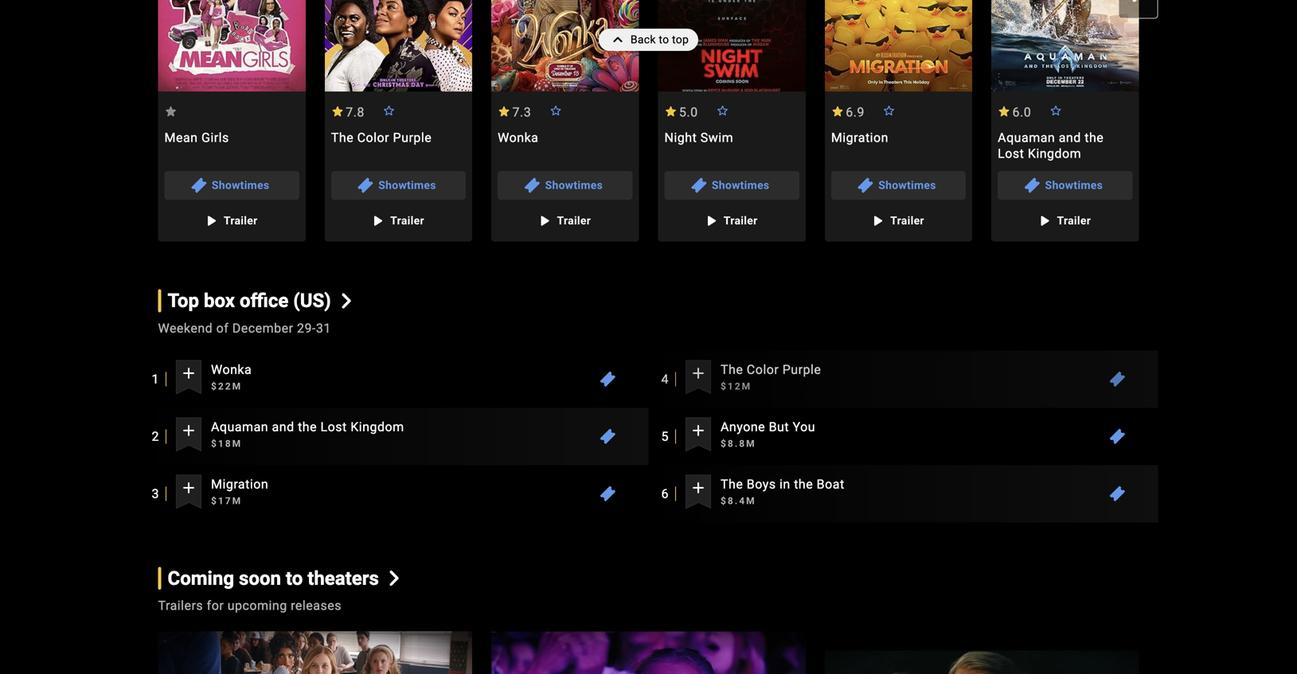 Task type: vqa. For each thing, say whether or not it's contained in the screenshot.


Task type: describe. For each thing, give the bounding box(es) containing it.
star border inline image for 7.8
[[383, 106, 396, 116]]

swim
[[701, 130, 734, 145]]

top
[[168, 290, 199, 312]]

31
[[316, 321, 331, 336]]

expand less image
[[609, 29, 631, 51]]

$22m
[[211, 381, 242, 392]]

the color purpleshowtimes link image
[[1108, 370, 1128, 389]]

showtimes for aquaman and the lost kingdom
[[1046, 179, 1103, 192]]

night swim image
[[658, 0, 806, 92]]

add image for wonka
[[179, 364, 198, 383]]

aquaman for aquaman and the lost kingdom $18m
[[211, 420, 269, 435]]

$18m
[[211, 438, 242, 450]]

aquaman and the lost kingdom $18m
[[211, 420, 404, 450]]

the color purple $12m
[[721, 362, 822, 392]]

1 mean girls image from the top
[[158, 0, 306, 92]]

star border inline image for night swim
[[716, 106, 729, 116]]

2 mean girls image from the top
[[158, 629, 473, 675]]

wonkashowtimes link image
[[599, 370, 618, 389]]

trailer for aquaman and the lost kingdom
[[1058, 214, 1092, 227]]

star inline image
[[665, 107, 678, 117]]

wonka for wonka
[[498, 130, 539, 145]]

2 horizontal spatial chevron right inline image
[[1129, 0, 1148, 2]]

ticket image for night swim
[[690, 176, 709, 195]]

the color purple
[[331, 130, 432, 145]]

the boys in the boatshowtimes link image
[[1108, 485, 1128, 504]]

showtimes button for mean girls
[[165, 171, 299, 200]]

4
[[662, 372, 669, 387]]

coming soon to theaters
[[168, 567, 379, 590]]

add image
[[179, 479, 198, 498]]

mean girls link
[[158, 130, 306, 162]]

back
[[631, 33, 656, 46]]

but
[[769, 420, 790, 435]]

3
[[152, 487, 159, 502]]

purple for the color purple
[[393, 130, 432, 145]]

upcoming
[[228, 599, 287, 614]]

showtimes for wonka
[[545, 179, 603, 192]]

of
[[216, 321, 229, 336]]

migration for migration $17m
[[211, 477, 269, 492]]

ticket image for mean girls
[[190, 176, 209, 195]]

showtimes button for aquaman and the lost kingdom
[[998, 171, 1133, 200]]

the promised land image
[[825, 629, 1140, 675]]

kingdom for aquaman and the lost kingdom
[[1028, 146, 1082, 161]]

box
[[204, 290, 235, 312]]

top box office (us) link
[[158, 290, 354, 313]]

6
[[662, 487, 669, 502]]

29-
[[297, 321, 316, 336]]

star inline image for aquaman and the lost kingdom
[[998, 107, 1011, 117]]

chevron right inline image for top box office (us)
[[339, 293, 354, 309]]

theaters
[[308, 567, 379, 590]]

0 horizontal spatial to
[[286, 567, 303, 590]]

star inline image inside 'mean girls' group
[[165, 107, 177, 117]]

trailer for night swim
[[724, 214, 758, 227]]

aquaman and the lost kingdom image
[[992, 0, 1140, 92]]

trailers
[[158, 599, 203, 614]]

add image for the boys in the boat
[[689, 479, 708, 498]]

$17m
[[211, 496, 242, 507]]

the inside the boys in the boat $8.4m
[[794, 477, 814, 492]]

showtimes button for wonka
[[498, 171, 633, 200]]

and for aquaman and the lost kingdom $18m
[[272, 420, 294, 435]]

wonka image
[[492, 0, 639, 92]]

$8.8m
[[721, 438, 757, 450]]

weekend of december 29-31
[[158, 321, 331, 336]]

6.9
[[846, 105, 865, 120]]

the color purple image
[[325, 0, 473, 92]]

purple for the color purple $12m
[[783, 362, 822, 377]]

ticket image for wonka
[[523, 176, 542, 195]]

migration link
[[825, 130, 973, 162]]

mean girls
[[165, 130, 229, 145]]

mean girls group
[[158, 0, 306, 242]]

migration $17m
[[211, 477, 269, 507]]

5
[[662, 429, 669, 444]]

trailer button for the color purple
[[360, 207, 437, 235]]

$12m
[[721, 381, 752, 392]]

ticket image for aquaman and the lost kingdom
[[1023, 176, 1042, 195]]

star border inline image for wonka
[[550, 106, 562, 116]]

and for aquaman and the lost kingdom
[[1059, 130, 1082, 145]]

migration image
[[825, 0, 973, 92]]

kingdom for aquaman and the lost kingdom $18m
[[351, 420, 404, 435]]



Task type: locate. For each thing, give the bounding box(es) containing it.
5 trailer button from the left
[[861, 207, 938, 235]]

trailer down the aquaman and the lost kingdom link
[[1058, 214, 1092, 227]]

aquaman for aquaman and the lost kingdom
[[998, 130, 1056, 145]]

star border inline image
[[550, 106, 562, 116], [716, 106, 729, 116]]

trailer button down the color purple 'link'
[[360, 207, 437, 235]]

1 trailer button from the left
[[193, 207, 270, 235]]

1 horizontal spatial star border inline image
[[883, 106, 896, 116]]

girls
[[202, 130, 229, 145]]

showtimes down wonka link
[[545, 179, 603, 192]]

2 play arrow image from the left
[[535, 212, 554, 231]]

wonka inside wonka link
[[498, 130, 539, 145]]

7.8
[[346, 105, 365, 120]]

add image right 2 in the left bottom of the page
[[179, 422, 198, 441]]

1 showtimes button from the left
[[165, 171, 299, 200]]

star inline image for migration
[[832, 107, 844, 117]]

trailer down wonka link
[[557, 214, 591, 227]]

1 horizontal spatial aquaman
[[998, 130, 1056, 145]]

4 trailer from the left
[[724, 214, 758, 227]]

5 trailer from the left
[[891, 214, 925, 227]]

4 showtimes button from the left
[[665, 171, 800, 200]]

lost for aquaman and the lost kingdom
[[998, 146, 1025, 161]]

star border inline image for 6.9
[[883, 106, 896, 116]]

mean girls image
[[158, 0, 306, 92], [158, 629, 473, 675]]

the for the color purple
[[331, 130, 354, 145]]

0 horizontal spatial purple
[[393, 130, 432, 145]]

official trailer image
[[492, 629, 806, 675]]

the inside "aquaman and the lost kingdom"
[[1085, 130, 1104, 145]]

2 horizontal spatial play arrow image
[[1035, 212, 1054, 231]]

2 trailer button from the left
[[360, 207, 437, 235]]

play arrow image for wonka
[[535, 212, 554, 231]]

1 play arrow image from the left
[[201, 212, 221, 231]]

lost inside the "aquaman and the lost kingdom $18m"
[[321, 420, 347, 435]]

showtimes inside 'mean girls' group
[[212, 179, 270, 192]]

1 horizontal spatial purple
[[783, 362, 822, 377]]

0 horizontal spatial star border inline image
[[550, 106, 562, 116]]

1 horizontal spatial kingdom
[[1028, 146, 1082, 161]]

1 vertical spatial wonka
[[211, 362, 252, 377]]

kingdom
[[1028, 146, 1082, 161], [351, 420, 404, 435]]

add image right 6
[[689, 479, 708, 498]]

1 vertical spatial chevron right inline image
[[339, 293, 354, 309]]

0 horizontal spatial play arrow image
[[368, 212, 387, 231]]

star border inline image
[[383, 106, 396, 116], [883, 106, 896, 116], [1050, 106, 1063, 116]]

wonka down 7.3
[[498, 130, 539, 145]]

the
[[331, 130, 354, 145], [721, 362, 744, 377], [721, 477, 744, 492]]

color up $12m
[[747, 362, 779, 377]]

purple inside 'link'
[[393, 130, 432, 145]]

0 vertical spatial and
[[1059, 130, 1082, 145]]

ticket image down wonka link
[[523, 176, 542, 195]]

2 play arrow image from the left
[[702, 212, 721, 231]]

play arrow image
[[368, 212, 387, 231], [702, 212, 721, 231], [868, 212, 888, 231]]

group containing 6.0
[[992, 0, 1140, 242]]

aquaman up $18m
[[211, 420, 269, 435]]

2 horizontal spatial the
[[1085, 130, 1104, 145]]

0 horizontal spatial color
[[357, 130, 390, 145]]

6.0
[[1013, 105, 1032, 120]]

trailer button down night swim link on the right top of page
[[694, 207, 771, 235]]

0 vertical spatial aquaman
[[998, 130, 1056, 145]]

1
[[152, 372, 159, 387]]

chevron right inline image inside coming soon to theaters link
[[387, 571, 402, 587]]

0 horizontal spatial and
[[272, 420, 294, 435]]

1 horizontal spatial and
[[1059, 130, 1082, 145]]

add image right 1
[[179, 364, 198, 383]]

1 vertical spatial lost
[[321, 420, 347, 435]]

2 star inline image from the left
[[331, 107, 344, 117]]

1 vertical spatial migration
[[211, 477, 269, 492]]

trailer button down wonka link
[[527, 207, 604, 235]]

migrationshowtimes link image
[[599, 485, 618, 504]]

1 horizontal spatial star border inline image
[[716, 106, 729, 116]]

3 trailer from the left
[[557, 214, 591, 227]]

1 vertical spatial kingdom
[[351, 420, 404, 435]]

6 trailer button from the left
[[1027, 207, 1104, 235]]

play arrow image
[[201, 212, 221, 231], [535, 212, 554, 231], [1035, 212, 1054, 231]]

and inside "aquaman and the lost kingdom"
[[1059, 130, 1082, 145]]

weekend
[[158, 321, 213, 336]]

4 trailer button from the left
[[694, 207, 771, 235]]

ticket image down night swim on the right of the page
[[690, 176, 709, 195]]

star inline image left 6.0
[[998, 107, 1011, 117]]

play arrow image down night swim link on the right top of page
[[702, 212, 721, 231]]

trailer for the color purple
[[390, 214, 424, 227]]

aquaman and the lost kingdomshowtimes link image
[[599, 427, 618, 446]]

1 showtimes from the left
[[212, 179, 270, 192]]

ticket image
[[190, 176, 209, 195], [690, 176, 709, 195], [857, 176, 876, 195], [1023, 176, 1042, 195]]

showtimes for mean girls
[[212, 179, 270, 192]]

the up $12m
[[721, 362, 744, 377]]

0 horizontal spatial kingdom
[[351, 420, 404, 435]]

1 play arrow image from the left
[[368, 212, 387, 231]]

0 vertical spatial kingdom
[[1028, 146, 1082, 161]]

star border inline image up swim
[[716, 106, 729, 116]]

chevron right inline image inside top box office (us) link
[[339, 293, 354, 309]]

trailer down night swim link on the right top of page
[[724, 214, 758, 227]]

4 star inline image from the left
[[832, 107, 844, 117]]

showtimes down mean girls link
[[212, 179, 270, 192]]

and
[[1059, 130, 1082, 145], [272, 420, 294, 435]]

1 star border inline image from the left
[[383, 106, 396, 116]]

top box office (us)
[[168, 290, 331, 312]]

aquaman
[[998, 130, 1056, 145], [211, 420, 269, 435]]

0 vertical spatial migration
[[832, 130, 889, 145]]

migration
[[832, 130, 889, 145], [211, 477, 269, 492]]

trailer
[[224, 214, 258, 227], [390, 214, 424, 227], [557, 214, 591, 227], [724, 214, 758, 227], [891, 214, 925, 227], [1058, 214, 1092, 227]]

for
[[207, 599, 224, 614]]

trailer button
[[193, 207, 270, 235], [360, 207, 437, 235], [527, 207, 604, 235], [694, 207, 771, 235], [861, 207, 938, 235], [1027, 207, 1104, 235]]

play arrow image down mean girls link
[[201, 212, 221, 231]]

the down "7.8"
[[331, 130, 354, 145]]

aquaman down 6.0
[[998, 130, 1056, 145]]

play arrow image for mean girls
[[201, 212, 221, 231]]

the inside the boys in the boat $8.4m
[[721, 477, 744, 492]]

0 horizontal spatial star border inline image
[[383, 106, 396, 116]]

add image
[[179, 364, 198, 383], [689, 364, 708, 383], [179, 422, 198, 441], [689, 422, 708, 441], [689, 479, 708, 498]]

play arrow image for color
[[368, 212, 387, 231]]

0 vertical spatial the
[[331, 130, 354, 145]]

chevron right inline image for coming soon to theaters
[[387, 571, 402, 587]]

2 vertical spatial the
[[721, 477, 744, 492]]

0 vertical spatial purple
[[393, 130, 432, 145]]

soon
[[239, 567, 281, 590]]

1 horizontal spatial play arrow image
[[535, 212, 554, 231]]

migration down 6.9
[[832, 130, 889, 145]]

migration up $17m
[[211, 477, 269, 492]]

play arrow image down wonka link
[[535, 212, 554, 231]]

ticket image for the color purple
[[356, 176, 375, 195]]

1 vertical spatial the
[[298, 420, 317, 435]]

2 showtimes button from the left
[[331, 171, 466, 200]]

trailer down migration link at right top
[[891, 214, 925, 227]]

night swim link
[[658, 130, 806, 162]]

7.3
[[513, 105, 532, 120]]

2 star border inline image from the left
[[883, 106, 896, 116]]

anyone
[[721, 420, 766, 435]]

3 star inline image from the left
[[498, 107, 511, 117]]

group containing 7.3
[[492, 0, 639, 242]]

play arrow image for swim
[[702, 212, 721, 231]]

color inside the color purple $12m
[[747, 362, 779, 377]]

showtimes button down the color purple 'link'
[[331, 171, 466, 200]]

the
[[1085, 130, 1104, 145], [298, 420, 317, 435], [794, 477, 814, 492]]

purple inside the color purple $12m
[[783, 362, 822, 377]]

migration for migration
[[832, 130, 889, 145]]

star border inline image right 7.3
[[550, 106, 562, 116]]

3 play arrow image from the left
[[868, 212, 888, 231]]

1 horizontal spatial ticket image
[[523, 176, 542, 195]]

5.0
[[679, 105, 698, 120]]

ticket image down the mean girls
[[190, 176, 209, 195]]

0 horizontal spatial chevron right inline image
[[339, 293, 354, 309]]

wonka $22m
[[211, 362, 252, 392]]

star border inline image up the color purple
[[383, 106, 396, 116]]

wonka for wonka $22m
[[211, 362, 252, 377]]

releases
[[291, 599, 342, 614]]

trailers for upcoming releases
[[158, 599, 342, 614]]

trailer button inside 'mean girls' group
[[193, 207, 270, 235]]

trailer button for night swim
[[694, 207, 771, 235]]

0 vertical spatial lost
[[998, 146, 1025, 161]]

trailer button for mean girls
[[193, 207, 270, 235]]

4 showtimes from the left
[[712, 179, 770, 192]]

color for the color purple $12m
[[747, 362, 779, 377]]

star inline image left 6.9
[[832, 107, 844, 117]]

showtimes
[[212, 179, 270, 192], [379, 179, 436, 192], [545, 179, 603, 192], [712, 179, 770, 192], [879, 179, 937, 192], [1046, 179, 1103, 192]]

trailer for wonka
[[557, 214, 591, 227]]

0 horizontal spatial play arrow image
[[201, 212, 221, 231]]

the boys in the boat $8.4m
[[721, 477, 845, 507]]

trailer button down mean girls link
[[193, 207, 270, 235]]

star inline image left "7.8"
[[331, 107, 344, 117]]

add image right 5
[[689, 422, 708, 441]]

the for the color purple $12m
[[721, 362, 744, 377]]

trailer down mean girls link
[[224, 214, 258, 227]]

in
[[780, 477, 791, 492]]

to left top
[[659, 33, 669, 46]]

group
[[139, 0, 1159, 245], [158, 0, 306, 92], [325, 0, 473, 242], [325, 0, 473, 92], [492, 0, 639, 242], [492, 0, 639, 92], [658, 0, 806, 242], [658, 0, 806, 92], [825, 0, 973, 242], [825, 0, 973, 92], [992, 0, 1140, 242], [992, 0, 1140, 92], [158, 629, 473, 675], [492, 629, 806, 675], [825, 629, 1140, 675], [1159, 629, 1298, 675], [1159, 629, 1298, 675]]

group containing 5.0
[[658, 0, 806, 242]]

kingdom inside "aquaman and the lost kingdom"
[[1028, 146, 1082, 161]]

ticket image down "aquaman and the lost kingdom"
[[1023, 176, 1042, 195]]

the inside the color purple $12m
[[721, 362, 744, 377]]

play arrow image down the color purple 'link'
[[368, 212, 387, 231]]

1 vertical spatial to
[[286, 567, 303, 590]]

back to top
[[631, 33, 689, 46]]

showtimes button for migration
[[832, 171, 966, 200]]

showtimes button for night swim
[[665, 171, 800, 200]]

the inside the "aquaman and the lost kingdom $18m"
[[298, 420, 317, 435]]

5 star inline image from the left
[[998, 107, 1011, 117]]

the for aquaman and the lost kingdom
[[1085, 130, 1104, 145]]

showtimes button down migration link at right top
[[832, 171, 966, 200]]

2 ticket image from the left
[[523, 176, 542, 195]]

2 vertical spatial the
[[794, 477, 814, 492]]

star inline image
[[165, 107, 177, 117], [331, 107, 344, 117], [498, 107, 511, 117], [832, 107, 844, 117], [998, 107, 1011, 117]]

1 horizontal spatial lost
[[998, 146, 1025, 161]]

you
[[793, 420, 816, 435]]

anyone but you $8.8m
[[721, 420, 816, 450]]

1 ticket image from the left
[[356, 176, 375, 195]]

boys
[[747, 477, 776, 492]]

3 play arrow image from the left
[[1035, 212, 1054, 231]]

showtimes down the color purple 'link'
[[379, 179, 436, 192]]

0 vertical spatial the
[[1085, 130, 1104, 145]]

0 horizontal spatial migration
[[211, 477, 269, 492]]

color inside 'link'
[[357, 130, 390, 145]]

trailer inside 'mean girls' group
[[224, 214, 258, 227]]

ticket image
[[356, 176, 375, 195], [523, 176, 542, 195]]

1 vertical spatial color
[[747, 362, 779, 377]]

aquaman and the lost kingdom link
[[992, 130, 1140, 162]]

0 vertical spatial color
[[357, 130, 390, 145]]

top
[[672, 33, 689, 46]]

1 trailer from the left
[[224, 214, 258, 227]]

1 horizontal spatial chevron right inline image
[[387, 571, 402, 587]]

coming
[[168, 567, 234, 590]]

5 showtimes from the left
[[879, 179, 937, 192]]

showtimes button down night swim link on the right top of page
[[665, 171, 800, 200]]

add image right '4'
[[689, 364, 708, 383]]

december
[[232, 321, 294, 336]]

2 horizontal spatial play arrow image
[[868, 212, 888, 231]]

showtimes for night swim
[[712, 179, 770, 192]]

0 horizontal spatial ticket image
[[356, 176, 375, 195]]

the inside 'link'
[[331, 130, 354, 145]]

1 ticket image from the left
[[190, 176, 209, 195]]

coming soon to theaters link
[[158, 567, 402, 590]]

play arrow image down migration link at right top
[[868, 212, 888, 231]]

showtimes button
[[165, 171, 299, 200], [331, 171, 466, 200], [498, 171, 633, 200], [665, 171, 800, 200], [832, 171, 966, 200], [998, 171, 1133, 200]]

the for the boys in the boat $8.4m
[[721, 477, 744, 492]]

wonka link
[[492, 130, 639, 162]]

add image for aquaman and the lost kingdom
[[179, 422, 198, 441]]

6 trailer from the left
[[1058, 214, 1092, 227]]

1 vertical spatial the
[[721, 362, 744, 377]]

aquaman inside the "aquaman and the lost kingdom $18m"
[[211, 420, 269, 435]]

1 star border inline image from the left
[[550, 106, 562, 116]]

showtimes for the color purple
[[379, 179, 436, 192]]

the color purple link
[[325, 130, 473, 162]]

trailer for migration
[[891, 214, 925, 227]]

trailer button for aquaman and the lost kingdom
[[1027, 207, 1104, 235]]

star inline image for wonka
[[498, 107, 511, 117]]

wonka
[[498, 130, 539, 145], [211, 362, 252, 377]]

to
[[659, 33, 669, 46], [286, 567, 303, 590]]

2 vertical spatial chevron right inline image
[[387, 571, 402, 587]]

4 ticket image from the left
[[1023, 176, 1042, 195]]

aquaman and the lost kingdom
[[998, 130, 1104, 161]]

star border inline image right 6.9
[[883, 106, 896, 116]]

3 showtimes from the left
[[545, 179, 603, 192]]

(us)
[[293, 290, 331, 312]]

showtimes button down mean girls link
[[165, 171, 299, 200]]

0 horizontal spatial wonka
[[211, 362, 252, 377]]

color for the color purple
[[357, 130, 390, 145]]

3 star border inline image from the left
[[1050, 106, 1063, 116]]

0 horizontal spatial aquaman
[[211, 420, 269, 435]]

boat
[[817, 477, 845, 492]]

1 horizontal spatial play arrow image
[[702, 212, 721, 231]]

1 horizontal spatial color
[[747, 362, 779, 377]]

6 showtimes from the left
[[1046, 179, 1103, 192]]

ticket image down migration link at right top
[[857, 176, 876, 195]]

0 vertical spatial wonka
[[498, 130, 539, 145]]

group containing 6.9
[[825, 0, 973, 242]]

star border inline image for 6.0
[[1050, 106, 1063, 116]]

lost
[[998, 146, 1025, 161], [321, 420, 347, 435]]

trailer button for migration
[[861, 207, 938, 235]]

0 vertical spatial to
[[659, 33, 669, 46]]

showtimes for migration
[[879, 179, 937, 192]]

mean
[[165, 130, 198, 145]]

aquaman inside "aquaman and the lost kingdom"
[[998, 130, 1056, 145]]

office
[[240, 290, 289, 312]]

the up $8.4m
[[721, 477, 744, 492]]

2 trailer from the left
[[390, 214, 424, 227]]

kingdom inside the "aquaman and the lost kingdom $18m"
[[351, 420, 404, 435]]

to right soon
[[286, 567, 303, 590]]

1 vertical spatial purple
[[783, 362, 822, 377]]

showtimes down night swim link on the right top of page
[[712, 179, 770, 192]]

star inline image for the color purple
[[331, 107, 344, 117]]

add image for the color purple
[[689, 364, 708, 383]]

star inline image up mean at the left of page
[[165, 107, 177, 117]]

0 horizontal spatial lost
[[321, 420, 347, 435]]

lost for aquaman and the lost kingdom $18m
[[321, 420, 347, 435]]

3 trailer button from the left
[[527, 207, 604, 235]]

color down "7.8"
[[357, 130, 390, 145]]

1 horizontal spatial the
[[794, 477, 814, 492]]

1 vertical spatial aquaman
[[211, 420, 269, 435]]

and inside the "aquaman and the lost kingdom $18m"
[[272, 420, 294, 435]]

play arrow image down "aquaman and the lost kingdom"
[[1035, 212, 1054, 231]]

wonka up $22m
[[211, 362, 252, 377]]

showtimes button down the aquaman and the lost kingdom link
[[998, 171, 1133, 200]]

5 showtimes button from the left
[[832, 171, 966, 200]]

trailer down the color purple 'link'
[[390, 214, 424, 227]]

2 showtimes from the left
[[379, 179, 436, 192]]

trailer button down migration link at right top
[[861, 207, 938, 235]]

2 star border inline image from the left
[[716, 106, 729, 116]]

showtimes down migration link at right top
[[879, 179, 937, 192]]

play arrow image for aquaman and the lost kingdom
[[1035, 212, 1054, 231]]

ticket image for migration
[[857, 176, 876, 195]]

ticket image down the color purple
[[356, 176, 375, 195]]

night
[[665, 130, 697, 145]]

trailer button for wonka
[[527, 207, 604, 235]]

1 horizontal spatial wonka
[[498, 130, 539, 145]]

lost inside "aquaman and the lost kingdom"
[[998, 146, 1025, 161]]

1 vertical spatial and
[[272, 420, 294, 435]]

0 vertical spatial mean girls image
[[158, 0, 306, 92]]

star border inline image right 6.0
[[1050, 106, 1063, 116]]

trailer for mean girls
[[224, 214, 258, 227]]

1 vertical spatial mean girls image
[[158, 629, 473, 675]]

3 showtimes button from the left
[[498, 171, 633, 200]]

0 horizontal spatial the
[[298, 420, 317, 435]]

6 showtimes button from the left
[[998, 171, 1133, 200]]

trailer button down the aquaman and the lost kingdom link
[[1027, 207, 1104, 235]]

star inline image left 7.3
[[498, 107, 511, 117]]

anyone but youshowtimes link image
[[1108, 427, 1128, 446]]

play arrow image inside 'mean girls' group
[[201, 212, 221, 231]]

$8.4m
[[721, 496, 757, 507]]

back to top button
[[599, 29, 699, 51]]

1 star inline image from the left
[[165, 107, 177, 117]]

add image for anyone but you
[[689, 422, 708, 441]]

color
[[357, 130, 390, 145], [747, 362, 779, 377]]

night swim
[[665, 130, 734, 145]]

2
[[152, 429, 159, 444]]

showtimes button for the color purple
[[331, 171, 466, 200]]

showtimes down the aquaman and the lost kingdom link
[[1046, 179, 1103, 192]]

chevron right inline image
[[1129, 0, 1148, 2], [339, 293, 354, 309], [387, 571, 402, 587]]

showtimes button down wonka link
[[498, 171, 633, 200]]

purple
[[393, 130, 432, 145], [783, 362, 822, 377]]

to inside button
[[659, 33, 669, 46]]

1 horizontal spatial migration
[[832, 130, 889, 145]]

2 horizontal spatial star border inline image
[[1050, 106, 1063, 116]]

3 ticket image from the left
[[857, 176, 876, 195]]

the for aquaman and the lost kingdom $18m
[[298, 420, 317, 435]]

0 vertical spatial chevron right inline image
[[1129, 0, 1148, 2]]

2 ticket image from the left
[[690, 176, 709, 195]]

1 horizontal spatial to
[[659, 33, 669, 46]]



